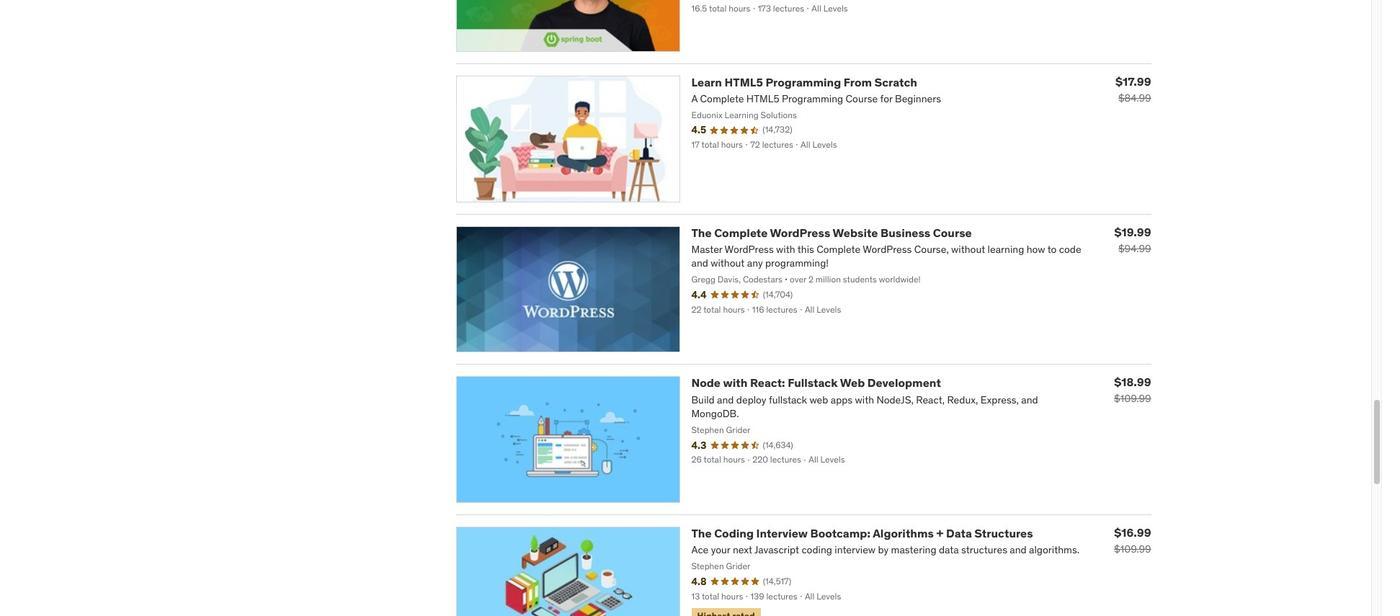 Task type: describe. For each thing, give the bounding box(es) containing it.
$17.99 $84.99
[[1116, 74, 1151, 104]]

$16.99 $109.99
[[1114, 526, 1151, 556]]

$18.99 $109.99
[[1114, 375, 1151, 405]]

structures
[[975, 526, 1033, 541]]

$19.99
[[1115, 225, 1151, 239]]

$18.99
[[1115, 375, 1151, 389]]

the coding interview bootcamp: algorithms + data structures link
[[692, 526, 1033, 541]]

the for the coding interview bootcamp: algorithms + data structures
[[692, 526, 712, 541]]

coding
[[714, 526, 754, 541]]

+
[[937, 526, 944, 541]]

$109.99 for $18.99
[[1114, 392, 1151, 405]]

data
[[946, 526, 972, 541]]

scratch
[[875, 75, 917, 89]]

html5
[[725, 75, 763, 89]]

course
[[933, 225, 972, 240]]

interview
[[757, 526, 808, 541]]

with
[[723, 376, 748, 390]]

learn html5 programming from scratch link
[[692, 75, 917, 89]]

the coding interview bootcamp: algorithms + data structures
[[692, 526, 1033, 541]]

the for the complete wordpress website business course
[[692, 225, 712, 240]]

$84.99
[[1119, 91, 1151, 104]]



Task type: locate. For each thing, give the bounding box(es) containing it.
$17.99
[[1116, 74, 1151, 88]]

the complete wordpress website business course
[[692, 225, 972, 240]]

$109.99 down $18.99
[[1114, 392, 1151, 405]]

0 vertical spatial $109.99
[[1114, 392, 1151, 405]]

wordpress
[[770, 225, 831, 240]]

learn html5 programming from scratch
[[692, 75, 917, 89]]

$94.99
[[1119, 242, 1151, 255]]

the left "coding"
[[692, 526, 712, 541]]

1 $109.99 from the top
[[1114, 392, 1151, 405]]

the complete wordpress website business course link
[[692, 225, 972, 240]]

$109.99
[[1114, 392, 1151, 405], [1114, 543, 1151, 556]]

bootcamp:
[[811, 526, 871, 541]]

$19.99 $94.99
[[1115, 225, 1151, 255]]

website
[[833, 225, 878, 240]]

development
[[868, 376, 941, 390]]

programming
[[766, 75, 841, 89]]

2 the from the top
[[692, 526, 712, 541]]

2 $109.99 from the top
[[1114, 543, 1151, 556]]

business
[[881, 225, 931, 240]]

1 vertical spatial the
[[692, 526, 712, 541]]

node with react: fullstack web development
[[692, 376, 941, 390]]

the
[[692, 225, 712, 240], [692, 526, 712, 541]]

node with react: fullstack web development link
[[692, 376, 941, 390]]

1 the from the top
[[692, 225, 712, 240]]

$109.99 for $16.99
[[1114, 543, 1151, 556]]

react:
[[750, 376, 785, 390]]

complete
[[714, 225, 768, 240]]

$16.99
[[1115, 526, 1151, 540]]

node
[[692, 376, 721, 390]]

from
[[844, 75, 872, 89]]

fullstack
[[788, 376, 838, 390]]

$109.99 down $16.99
[[1114, 543, 1151, 556]]

web
[[840, 376, 865, 390]]

algorithms
[[873, 526, 934, 541]]

0 vertical spatial the
[[692, 225, 712, 240]]

1 vertical spatial $109.99
[[1114, 543, 1151, 556]]

the left complete
[[692, 225, 712, 240]]

learn
[[692, 75, 722, 89]]



Task type: vqa. For each thing, say whether or not it's contained in the screenshot.
Learn
yes



